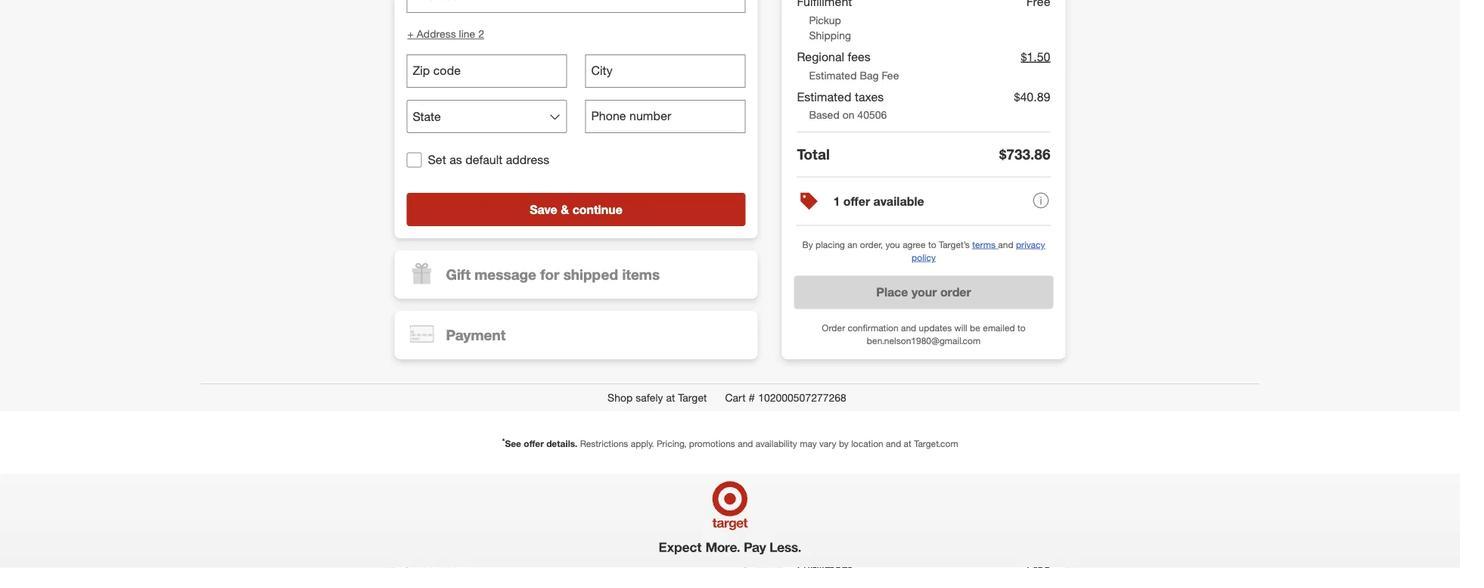 Task type: locate. For each thing, give the bounding box(es) containing it.
shop safely at target
[[608, 391, 707, 404]]

an
[[848, 238, 858, 250]]

#
[[749, 391, 755, 404]]

address
[[417, 27, 456, 40]]

on
[[843, 108, 855, 121]]

1 vertical spatial to
[[1018, 322, 1026, 333]]

target: expect more. pay less. image
[[517, 474, 943, 568]]

regional fees
[[797, 49, 871, 64]]

0 vertical spatial at
[[666, 391, 675, 404]]

restrictions
[[580, 438, 628, 449]]

and up ben.nelson1980@gmail.com
[[901, 322, 916, 333]]

estimated down regional fees
[[809, 68, 857, 82]]

and right location
[[886, 438, 901, 449]]

None telephone field
[[407, 54, 567, 88]]

target.com
[[914, 438, 958, 449]]

and
[[998, 238, 1013, 250], [901, 322, 916, 333], [738, 438, 753, 449], [886, 438, 901, 449]]

offer right see
[[524, 438, 544, 449]]

to right emailed
[[1018, 322, 1026, 333]]

1 offer available button
[[797, 177, 1051, 226]]

gift message for shipped items
[[446, 265, 660, 283]]

pickup shipping
[[809, 13, 851, 42]]

bag
[[860, 68, 879, 82]]

and left availability
[[738, 438, 753, 449]]

0 horizontal spatial offer
[[524, 438, 544, 449]]

*
[[502, 436, 505, 445]]

your
[[912, 285, 937, 300]]

fee
[[882, 68, 899, 82]]

None telephone field
[[585, 100, 746, 133]]

privacy
[[1016, 238, 1045, 250]]

and inside order confirmation and updates will be emailed to ben.nelson1980@gmail.com
[[901, 322, 916, 333]]

address
[[506, 152, 549, 167]]

1 horizontal spatial to
[[1018, 322, 1026, 333]]

40506
[[857, 108, 887, 121]]

be
[[970, 322, 980, 333]]

save & continue button
[[407, 193, 746, 226]]

at left target.com
[[904, 438, 912, 449]]

may
[[800, 438, 817, 449]]

total
[[797, 145, 830, 163]]

pricing,
[[657, 438, 687, 449]]

to
[[928, 238, 936, 250], [1018, 322, 1026, 333]]

order
[[940, 285, 971, 300]]

0 vertical spatial offer
[[843, 193, 870, 208]]

terms
[[972, 238, 996, 250]]

apply.
[[631, 438, 654, 449]]

None text field
[[407, 0, 746, 13], [585, 54, 746, 88], [407, 0, 746, 13], [585, 54, 746, 88]]

see
[[505, 438, 521, 449]]

policy
[[912, 251, 936, 263]]

terms link
[[972, 238, 998, 250]]

target's
[[939, 238, 970, 250]]

at right safely at left bottom
[[666, 391, 675, 404]]

1 vertical spatial estimated
[[797, 89, 852, 104]]

1 horizontal spatial offer
[[843, 193, 870, 208]]

place your order
[[876, 285, 971, 300]]

safely
[[636, 391, 663, 404]]

estimated
[[809, 68, 857, 82], [797, 89, 852, 104]]

+
[[407, 27, 414, 40]]

default
[[465, 152, 503, 167]]

at
[[666, 391, 675, 404], [904, 438, 912, 449]]

&
[[561, 202, 569, 217]]

1 vertical spatial at
[[904, 438, 912, 449]]

shop
[[608, 391, 633, 404]]

offer inside button
[[843, 193, 870, 208]]

* see offer details. restrictions apply. pricing, promotions and availability may vary by location and at target.com
[[502, 436, 958, 449]]

availability
[[756, 438, 797, 449]]

placing
[[816, 238, 845, 250]]

offer right the 1
[[843, 193, 870, 208]]

by placing an order, you agree to target's terms and
[[802, 238, 1016, 250]]

by
[[839, 438, 849, 449]]

gift
[[446, 265, 471, 283]]

order
[[822, 322, 845, 333]]

0 vertical spatial estimated
[[809, 68, 857, 82]]

$1.50 button
[[1021, 46, 1051, 68]]

cart
[[725, 391, 746, 404]]

cart # 102000507277268
[[725, 391, 847, 404]]

items
[[622, 265, 660, 283]]

set
[[428, 152, 446, 167]]

0 horizontal spatial to
[[928, 238, 936, 250]]

offer
[[843, 193, 870, 208], [524, 438, 544, 449]]

estimated up based
[[797, 89, 852, 104]]

estimated for estimated taxes
[[797, 89, 852, 104]]

1 vertical spatial offer
[[524, 438, 544, 449]]

0 horizontal spatial at
[[666, 391, 675, 404]]

1 horizontal spatial at
[[904, 438, 912, 449]]

available
[[874, 193, 924, 208]]

updates
[[919, 322, 952, 333]]

regional
[[797, 49, 844, 64]]

to up policy
[[928, 238, 936, 250]]



Task type: describe. For each thing, give the bounding box(es) containing it.
place your order button
[[794, 276, 1054, 309]]

save
[[530, 202, 557, 217]]

shipped
[[563, 265, 618, 283]]

message
[[475, 265, 536, 283]]

confirmation
[[848, 322, 899, 333]]

based on 40506
[[809, 108, 887, 121]]

by
[[802, 238, 813, 250]]

2
[[478, 27, 484, 40]]

target
[[678, 391, 707, 404]]

for
[[540, 265, 559, 283]]

will
[[955, 322, 967, 333]]

$733.86
[[1000, 146, 1051, 163]]

and right terms
[[998, 238, 1013, 250]]

emailed
[[983, 322, 1015, 333]]

1 offer available
[[833, 193, 924, 208]]

payment
[[446, 326, 506, 343]]

estimated for estimated bag fee
[[809, 68, 857, 82]]

save & continue
[[530, 202, 623, 217]]

privacy policy link
[[912, 238, 1045, 263]]

estimated bag fee
[[809, 68, 899, 82]]

1
[[833, 193, 840, 208]]

+ address line 2 link
[[407, 26, 485, 42]]

102000507277268
[[758, 391, 847, 404]]

fees
[[848, 49, 871, 64]]

0 vertical spatial to
[[928, 238, 936, 250]]

location
[[851, 438, 883, 449]]

+ address line 2
[[407, 27, 484, 40]]

agree
[[903, 238, 926, 250]]

estimated taxes
[[797, 89, 884, 104]]

you
[[886, 238, 900, 250]]

pickup
[[809, 13, 841, 26]]

based
[[809, 108, 840, 121]]

order confirmation and updates will be emailed to ben.nelson1980@gmail.com
[[822, 322, 1026, 346]]

line
[[459, 27, 475, 40]]

vary
[[819, 438, 836, 449]]

offer inside * see offer details. restrictions apply. pricing, promotions and availability may vary by location and at target.com
[[524, 438, 544, 449]]

at inside * see offer details. restrictions apply. pricing, promotions and availability may vary by location and at target.com
[[904, 438, 912, 449]]

continue
[[572, 202, 623, 217]]

set as default address
[[428, 152, 549, 167]]

shipping
[[809, 28, 851, 42]]

promotions
[[689, 438, 735, 449]]

to inside order confirmation and updates will be emailed to ben.nelson1980@gmail.com
[[1018, 322, 1026, 333]]

order,
[[860, 238, 883, 250]]

taxes
[[855, 89, 884, 104]]

privacy policy
[[912, 238, 1045, 263]]

$40.89
[[1014, 89, 1051, 104]]

Set as default address checkbox
[[407, 152, 422, 167]]

details.
[[546, 438, 578, 449]]

place
[[876, 285, 908, 300]]

as
[[450, 152, 462, 167]]

$1.50
[[1021, 49, 1051, 64]]

ben.nelson1980@gmail.com
[[867, 335, 981, 346]]



Task type: vqa. For each thing, say whether or not it's contained in the screenshot.
total
yes



